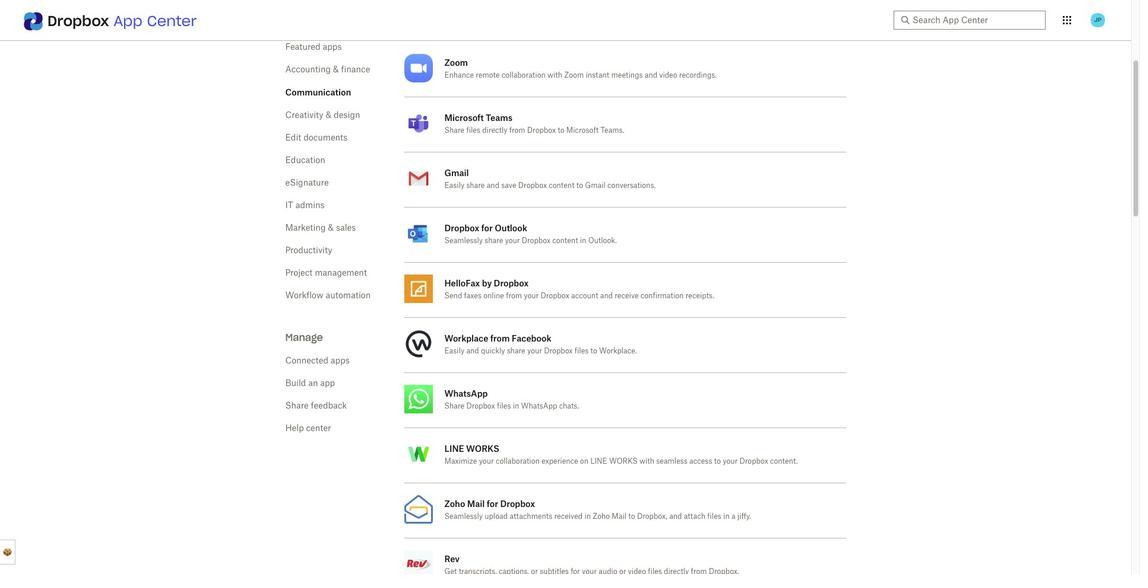Task type: describe. For each thing, give the bounding box(es) containing it.
to inside gmail easily share and save dropbox content to gmail conversations.
[[577, 182, 583, 189]]

directly
[[482, 127, 508, 134]]

design
[[334, 112, 360, 120]]

gmail easily share and save dropbox content to gmail conversations.
[[445, 168, 656, 189]]

account
[[571, 293, 598, 300]]

documents
[[304, 134, 348, 143]]

dropbox inside gmail easily share and save dropbox content to gmail conversations.
[[518, 182, 547, 189]]

help center link
[[285, 425, 331, 434]]

teams.
[[601, 127, 625, 134]]

apps for share feedback
[[331, 358, 350, 366]]

receive
[[615, 293, 639, 300]]

rev
[[445, 555, 460, 565]]

your inside dropbox for outlook seamlessly share your dropbox content in outlook.
[[505, 238, 520, 245]]

enhance
[[445, 72, 474, 79]]

send
[[445, 293, 462, 300]]

quickly
[[481, 348, 505, 355]]

hellofax
[[445, 279, 480, 289]]

finance
[[341, 66, 370, 74]]

1 vertical spatial zoom
[[564, 72, 584, 79]]

sales
[[336, 225, 356, 233]]

edit documents
[[285, 134, 348, 143]]

dropbox inside line works maximize your collaboration experience on line works with seamless access to your dropbox content.
[[740, 459, 768, 466]]

1 vertical spatial whatsapp
[[521, 403, 557, 410]]

dropbox left account
[[541, 293, 570, 300]]

marketing & sales link
[[285, 225, 356, 233]]

build an app
[[285, 380, 335, 388]]

share feedback
[[285, 403, 347, 411]]

it admins link
[[285, 202, 325, 210]]

outlook
[[495, 223, 527, 233]]

edit documents link
[[285, 134, 348, 143]]

& for design
[[326, 112, 332, 120]]

admins
[[296, 202, 325, 210]]

workplace.
[[599, 348, 637, 355]]

project
[[285, 270, 313, 278]]

and inside gmail easily share and save dropbox content to gmail conversations.
[[487, 182, 500, 189]]

featured apps link
[[285, 43, 342, 52]]

share inside dropbox for outlook seamlessly share your dropbox content in outlook.
[[485, 238, 503, 245]]

experience
[[542, 459, 578, 466]]

your inside workplace from facebook easily and quickly share your dropbox files to workplace.
[[527, 348, 542, 355]]

accounting & finance
[[285, 66, 370, 74]]

with inside line works maximize your collaboration experience on line works with seamless access to your dropbox content.
[[640, 459, 655, 466]]

workplace
[[445, 334, 488, 344]]

attach
[[684, 514, 706, 521]]

share feedback link
[[285, 403, 347, 411]]

easily inside gmail easily share and save dropbox content to gmail conversations.
[[445, 182, 465, 189]]

featured apps
[[285, 43, 342, 52]]

esignature link
[[285, 179, 329, 188]]

it admins
[[285, 202, 325, 210]]

app
[[114, 12, 142, 30]]

0 horizontal spatial zoho
[[445, 500, 465, 510]]

communication
[[285, 87, 351, 97]]

seamlessly inside zoho mail for dropbox seamlessly upload attachments received in zoho mail to dropbox, and attach files in a jiffy.
[[445, 514, 483, 521]]

accounting & finance link
[[285, 66, 370, 74]]

facebook
[[512, 334, 552, 344]]

files inside workplace from facebook easily and quickly share your dropbox files to workplace.
[[575, 348, 589, 355]]

dropbox inside 'microsoft teams share files directly from dropbox to microsoft teams.'
[[527, 127, 556, 134]]

an
[[308, 380, 318, 388]]

0 vertical spatial mail
[[467, 500, 485, 510]]

marketing
[[285, 225, 326, 233]]

connected apps
[[285, 358, 350, 366]]

from inside workplace from facebook easily and quickly share your dropbox files to workplace.
[[491, 334, 510, 344]]

edit
[[285, 134, 301, 143]]

dropbox,
[[637, 514, 668, 521]]

remote
[[476, 72, 500, 79]]

0 vertical spatial microsoft
[[445, 113, 484, 123]]

dropbox inside zoho mail for dropbox seamlessly upload attachments received in zoho mail to dropbox, and attach files in a jiffy.
[[500, 500, 535, 510]]

1 horizontal spatial line
[[591, 459, 608, 466]]

featured
[[285, 43, 321, 52]]

Search App Center text field
[[913, 14, 1039, 27]]

video
[[659, 72, 677, 79]]

education link
[[285, 157, 325, 165]]

zoom enhance remote collaboration with zoom instant meetings and video recordings.
[[445, 58, 717, 79]]

0 vertical spatial works
[[466, 444, 499, 454]]

build an app link
[[285, 380, 335, 388]]

dropbox up "online"
[[494, 279, 529, 289]]

with inside zoom enhance remote collaboration with zoom instant meetings and video recordings.
[[548, 72, 563, 79]]

on
[[580, 459, 589, 466]]

creativity & design link
[[285, 112, 360, 120]]

dropbox app center
[[48, 12, 197, 30]]

app
[[320, 380, 335, 388]]

0 vertical spatial zoom
[[445, 58, 468, 68]]

recordings.
[[679, 72, 717, 79]]

connected
[[285, 358, 329, 366]]

receipts.
[[686, 293, 715, 300]]

to inside 'microsoft teams share files directly from dropbox to microsoft teams.'
[[558, 127, 565, 134]]

feedback
[[311, 403, 347, 411]]

to inside workplace from facebook easily and quickly share your dropbox files to workplace.
[[591, 348, 597, 355]]

accounting
[[285, 66, 331, 74]]

outlook.
[[588, 238, 617, 245]]

online
[[484, 293, 504, 300]]

dropbox left app
[[48, 12, 109, 30]]

0 horizontal spatial line
[[445, 444, 464, 454]]

apps for communication
[[323, 43, 342, 52]]

seamlessly inside dropbox for outlook seamlessly share your dropbox content in outlook.
[[445, 238, 483, 245]]

1 vertical spatial gmail
[[585, 182, 606, 189]]

line works maximize your collaboration experience on line works with seamless access to your dropbox content.
[[445, 444, 798, 466]]



Task type: vqa. For each thing, say whether or not it's contained in the screenshot.
Branding Center Branding
no



Task type: locate. For each thing, give the bounding box(es) containing it.
zoom up enhance
[[445, 58, 468, 68]]

marketing & sales
[[285, 225, 356, 233]]

& left sales
[[328, 225, 334, 233]]

jp
[[1095, 16, 1102, 24]]

zoho down maximize
[[445, 500, 465, 510]]

seamlessly
[[445, 238, 483, 245], [445, 514, 483, 521]]

files down quickly
[[497, 403, 511, 410]]

collaboration right remote
[[502, 72, 546, 79]]

share inside the whatsapp share dropbox files in whatsapp chats.
[[445, 403, 465, 410]]

share up maximize
[[445, 403, 465, 410]]

1 vertical spatial seamlessly
[[445, 514, 483, 521]]

1 easily from the top
[[445, 182, 465, 189]]

workflow automation
[[285, 292, 371, 301]]

whatsapp share dropbox files in whatsapp chats.
[[445, 389, 579, 410]]

manage
[[285, 332, 323, 344]]

to left workplace.
[[591, 348, 597, 355]]

content left outlook.
[[553, 238, 578, 245]]

1 horizontal spatial mail
[[612, 514, 627, 521]]

in right received
[[585, 514, 591, 521]]

with left the seamless on the bottom of the page
[[640, 459, 655, 466]]

to
[[558, 127, 565, 134], [577, 182, 583, 189], [591, 348, 597, 355], [714, 459, 721, 466], [629, 514, 635, 521]]

help
[[285, 425, 304, 434]]

share inside workplace from facebook easily and quickly share your dropbox files to workplace.
[[507, 348, 526, 355]]

connected apps link
[[285, 358, 350, 366]]

esignature
[[285, 179, 329, 188]]

microsoft up directly
[[445, 113, 484, 123]]

and down 'workplace' on the left bottom of the page
[[467, 348, 479, 355]]

content inside gmail easily share and save dropbox content to gmail conversations.
[[549, 182, 575, 189]]

and left video
[[645, 72, 658, 79]]

collaboration inside line works maximize your collaboration experience on line works with seamless access to your dropbox content.
[[496, 459, 540, 466]]

content
[[549, 182, 575, 189], [553, 238, 578, 245]]

files inside the whatsapp share dropbox files in whatsapp chats.
[[497, 403, 511, 410]]

0 vertical spatial line
[[445, 444, 464, 454]]

1 seamlessly from the top
[[445, 238, 483, 245]]

1 horizontal spatial works
[[609, 459, 638, 466]]

zoho right received
[[593, 514, 610, 521]]

1 vertical spatial &
[[326, 112, 332, 120]]

files inside zoho mail for dropbox seamlessly upload attachments received in zoho mail to dropbox, and attach files in a jiffy.
[[708, 514, 722, 521]]

files inside 'microsoft teams share files directly from dropbox to microsoft teams.'
[[467, 127, 481, 134]]

0 vertical spatial collaboration
[[502, 72, 546, 79]]

workflow automation link
[[285, 292, 371, 301]]

content.
[[770, 459, 798, 466]]

collaboration
[[502, 72, 546, 79], [496, 459, 540, 466]]

easily inside workplace from facebook easily and quickly share your dropbox files to workplace.
[[445, 348, 465, 355]]

works up maximize
[[466, 444, 499, 454]]

save
[[501, 182, 516, 189]]

0 vertical spatial seamlessly
[[445, 238, 483, 245]]

from inside 'microsoft teams share files directly from dropbox to microsoft teams.'
[[509, 127, 525, 134]]

0 horizontal spatial zoom
[[445, 58, 468, 68]]

share down facebook
[[507, 348, 526, 355]]

share down outlook
[[485, 238, 503, 245]]

dropbox inside workplace from facebook easily and quickly share your dropbox files to workplace.
[[544, 348, 573, 355]]

0 horizontal spatial whatsapp
[[445, 389, 488, 399]]

0 vertical spatial gmail
[[445, 168, 469, 178]]

dropbox for outlook seamlessly share your dropbox content in outlook.
[[445, 223, 617, 245]]

whatsapp down quickly
[[445, 389, 488, 399]]

line
[[445, 444, 464, 454], [591, 459, 608, 466]]

to inside zoho mail for dropbox seamlessly upload attachments received in zoho mail to dropbox, and attach files in a jiffy.
[[629, 514, 635, 521]]

1 vertical spatial share
[[485, 238, 503, 245]]

0 horizontal spatial mail
[[467, 500, 485, 510]]

works
[[466, 444, 499, 454], [609, 459, 638, 466]]

files left a
[[708, 514, 722, 521]]

line right on
[[591, 459, 608, 466]]

your down outlook
[[505, 238, 520, 245]]

whatsapp
[[445, 389, 488, 399], [521, 403, 557, 410]]

workflow
[[285, 292, 323, 301]]

share inside gmail easily share and save dropbox content to gmail conversations.
[[467, 182, 485, 189]]

your inside hellofax by dropbox send faxes online from your dropbox account and receive confirmation receipts.
[[524, 293, 539, 300]]

creativity & design
[[285, 112, 360, 120]]

mail left dropbox,
[[612, 514, 627, 521]]

0 vertical spatial with
[[548, 72, 563, 79]]

from
[[509, 127, 525, 134], [506, 293, 522, 300], [491, 334, 510, 344]]

in left a
[[724, 514, 730, 521]]

in
[[580, 238, 587, 245], [513, 403, 519, 410], [585, 514, 591, 521], [724, 514, 730, 521]]

1 vertical spatial for
[[487, 500, 498, 510]]

easily down 'workplace' on the left bottom of the page
[[445, 348, 465, 355]]

to inside line works maximize your collaboration experience on line works with seamless access to your dropbox content.
[[714, 459, 721, 466]]

apps up accounting & finance
[[323, 43, 342, 52]]

your right access
[[723, 459, 738, 466]]

confirmation
[[641, 293, 684, 300]]

1 vertical spatial content
[[553, 238, 578, 245]]

0 vertical spatial for
[[481, 223, 493, 233]]

center
[[306, 425, 331, 434]]

attachments
[[510, 514, 553, 521]]

and left save on the left
[[487, 182, 500, 189]]

jp button
[[1089, 11, 1108, 30]]

from down teams
[[509, 127, 525, 134]]

meetings
[[612, 72, 643, 79]]

microsoft left teams.
[[567, 127, 599, 134]]

0 horizontal spatial works
[[466, 444, 499, 454]]

received
[[554, 514, 583, 521]]

for left outlook
[[481, 223, 493, 233]]

it
[[285, 202, 293, 210]]

1 vertical spatial mail
[[612, 514, 627, 521]]

seamless
[[657, 459, 688, 466]]

0 horizontal spatial gmail
[[445, 168, 469, 178]]

help center
[[285, 425, 331, 434]]

2 easily from the top
[[445, 348, 465, 355]]

to left conversations.
[[577, 182, 583, 189]]

2 vertical spatial share
[[507, 348, 526, 355]]

dropbox
[[48, 12, 109, 30], [527, 127, 556, 134], [518, 182, 547, 189], [445, 223, 479, 233], [522, 238, 551, 245], [494, 279, 529, 289], [541, 293, 570, 300], [544, 348, 573, 355], [467, 403, 495, 410], [740, 459, 768, 466], [500, 500, 535, 510]]

files left directly
[[467, 127, 481, 134]]

works right on
[[609, 459, 638, 466]]

teams
[[486, 113, 513, 123]]

and inside zoom enhance remote collaboration with zoom instant meetings and video recordings.
[[645, 72, 658, 79]]

2 vertical spatial from
[[491, 334, 510, 344]]

communication link
[[285, 87, 351, 97]]

share inside 'microsoft teams share files directly from dropbox to microsoft teams.'
[[445, 127, 465, 134]]

apps
[[323, 43, 342, 52], [331, 358, 350, 366]]

0 vertical spatial &
[[333, 66, 339, 74]]

center
[[147, 12, 197, 30]]

dropbox left content.
[[740, 459, 768, 466]]

0 vertical spatial whatsapp
[[445, 389, 488, 399]]

project management
[[285, 270, 367, 278]]

in inside dropbox for outlook seamlessly share your dropbox content in outlook.
[[580, 238, 587, 245]]

and inside workplace from facebook easily and quickly share your dropbox files to workplace.
[[467, 348, 479, 355]]

whatsapp left chats.
[[521, 403, 557, 410]]

seamlessly left upload
[[445, 514, 483, 521]]

and inside hellofax by dropbox send faxes online from your dropbox account and receive confirmation receipts.
[[600, 293, 613, 300]]

content right save on the left
[[549, 182, 575, 189]]

in left outlook.
[[580, 238, 587, 245]]

dropbox up attachments
[[500, 500, 535, 510]]

your right maximize
[[479, 459, 494, 466]]

0 horizontal spatial with
[[548, 72, 563, 79]]

1 vertical spatial collaboration
[[496, 459, 540, 466]]

1 vertical spatial line
[[591, 459, 608, 466]]

your down facebook
[[527, 348, 542, 355]]

1 vertical spatial from
[[506, 293, 522, 300]]

easily left save on the left
[[445, 182, 465, 189]]

build
[[285, 380, 306, 388]]

0 vertical spatial content
[[549, 182, 575, 189]]

for up upload
[[487, 500, 498, 510]]

hellofax by dropbox send faxes online from your dropbox account and receive confirmation receipts.
[[445, 279, 715, 300]]

workplace from facebook easily and quickly share your dropbox files to workplace.
[[445, 334, 637, 355]]

to left dropbox,
[[629, 514, 635, 521]]

for inside dropbox for outlook seamlessly share your dropbox content in outlook.
[[481, 223, 493, 233]]

1 vertical spatial works
[[609, 459, 638, 466]]

and left attach
[[670, 514, 682, 521]]

seamlessly up hellofax
[[445, 238, 483, 245]]

1 vertical spatial microsoft
[[567, 127, 599, 134]]

zoho
[[445, 500, 465, 510], [593, 514, 610, 521]]

0 horizontal spatial microsoft
[[445, 113, 484, 123]]

your right "online"
[[524, 293, 539, 300]]

collaboration inside zoom enhance remote collaboration with zoom instant meetings and video recordings.
[[502, 72, 546, 79]]

share left save on the left
[[467, 182, 485, 189]]

apps up the app on the bottom
[[331, 358, 350, 366]]

1 horizontal spatial zoom
[[564, 72, 584, 79]]

share
[[445, 127, 465, 134], [285, 403, 309, 411], [445, 403, 465, 410]]

& left the design
[[326, 112, 332, 120]]

line up maximize
[[445, 444, 464, 454]]

and inside zoho mail for dropbox seamlessly upload attachments received in zoho mail to dropbox, and attach files in a jiffy.
[[670, 514, 682, 521]]

& for sales
[[328, 225, 334, 233]]

access
[[690, 459, 712, 466]]

project management link
[[285, 270, 367, 278]]

content inside dropbox for outlook seamlessly share your dropbox content in outlook.
[[553, 238, 578, 245]]

0 vertical spatial share
[[467, 182, 485, 189]]

dropbox down facebook
[[544, 348, 573, 355]]

0 vertical spatial zoho
[[445, 500, 465, 510]]

automation
[[326, 292, 371, 301]]

microsoft teams share files directly from dropbox to microsoft teams.
[[445, 113, 625, 134]]

dropbox inside the whatsapp share dropbox files in whatsapp chats.
[[467, 403, 495, 410]]

dropbox down outlook
[[522, 238, 551, 245]]

and left receive
[[600, 293, 613, 300]]

maximize
[[445, 459, 477, 466]]

in inside the whatsapp share dropbox files in whatsapp chats.
[[513, 403, 519, 410]]

rev link
[[404, 539, 846, 575]]

1 vertical spatial with
[[640, 459, 655, 466]]

instant
[[586, 72, 610, 79]]

dropbox right directly
[[527, 127, 556, 134]]

conversations.
[[608, 182, 656, 189]]

to right access
[[714, 459, 721, 466]]

2 vertical spatial &
[[328, 225, 334, 233]]

in left chats.
[[513, 403, 519, 410]]

mail
[[467, 500, 485, 510], [612, 514, 627, 521]]

0 vertical spatial from
[[509, 127, 525, 134]]

chats.
[[559, 403, 579, 410]]

for
[[481, 223, 493, 233], [487, 500, 498, 510]]

easily
[[445, 182, 465, 189], [445, 348, 465, 355]]

productivity
[[285, 247, 332, 255]]

1 horizontal spatial microsoft
[[567, 127, 599, 134]]

faxes
[[464, 293, 482, 300]]

collaboration left the experience
[[496, 459, 540, 466]]

mail up upload
[[467, 500, 485, 510]]

0 vertical spatial apps
[[323, 43, 342, 52]]

from up quickly
[[491, 334, 510, 344]]

a
[[732, 514, 736, 521]]

with
[[548, 72, 563, 79], [640, 459, 655, 466]]

by
[[482, 279, 492, 289]]

1 vertical spatial apps
[[331, 358, 350, 366]]

zoom
[[445, 58, 468, 68], [564, 72, 584, 79]]

2 seamlessly from the top
[[445, 514, 483, 521]]

share down build
[[285, 403, 309, 411]]

1 vertical spatial zoho
[[593, 514, 610, 521]]

1 horizontal spatial with
[[640, 459, 655, 466]]

productivity link
[[285, 247, 332, 255]]

dropbox left outlook
[[445, 223, 479, 233]]

share left directly
[[445, 127, 465, 134]]

jiffy.
[[738, 514, 751, 521]]

1 horizontal spatial whatsapp
[[521, 403, 557, 410]]

to up gmail easily share and save dropbox content to gmail conversations.
[[558, 127, 565, 134]]

from inside hellofax by dropbox send faxes online from your dropbox account and receive confirmation receipts.
[[506, 293, 522, 300]]

& left finance
[[333, 66, 339, 74]]

upload
[[485, 514, 508, 521]]

zoom left instant at the right top of page
[[564, 72, 584, 79]]

1 horizontal spatial gmail
[[585, 182, 606, 189]]

from right "online"
[[506, 293, 522, 300]]

for inside zoho mail for dropbox seamlessly upload attachments received in zoho mail to dropbox, and attach files in a jiffy.
[[487, 500, 498, 510]]

0 vertical spatial easily
[[445, 182, 465, 189]]

1 horizontal spatial zoho
[[593, 514, 610, 521]]

creativity
[[285, 112, 324, 120]]

dropbox down quickly
[[467, 403, 495, 410]]

dropbox right save on the left
[[518, 182, 547, 189]]

with left instant at the right top of page
[[548, 72, 563, 79]]

files
[[467, 127, 481, 134], [575, 348, 589, 355], [497, 403, 511, 410], [708, 514, 722, 521]]

1 vertical spatial easily
[[445, 348, 465, 355]]

files left workplace.
[[575, 348, 589, 355]]

& for finance
[[333, 66, 339, 74]]



